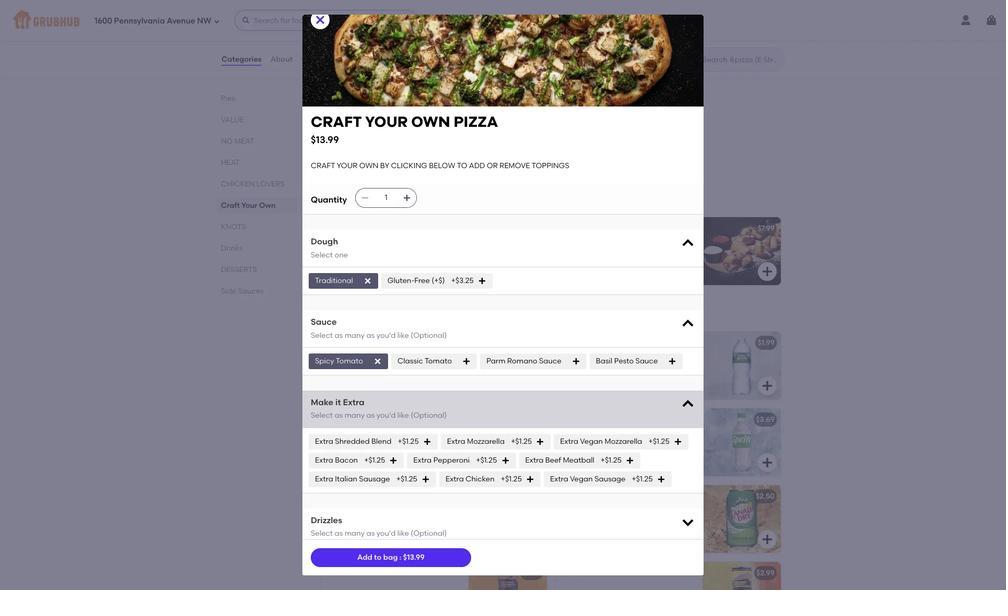 Task type: describe. For each thing, give the bounding box(es) containing it.
cbr image
[[703, 0, 781, 57]]

knots right vegan
[[356, 224, 381, 233]]

bacon
[[335, 456, 358, 465]]

extra bacon
[[315, 456, 358, 465]]

craft your own tab
[[221, 200, 294, 211]]

about
[[271, 55, 293, 64]]

many for sauce
[[345, 331, 365, 340]]

fanta
[[363, 492, 388, 501]]

select for drizzles
[[311, 530, 333, 538]]

$13.99 for add to bag
[[403, 553, 425, 562]]

ale
[[588, 492, 600, 501]]

about button
[[270, 41, 293, 78]]

vegan
[[328, 224, 354, 233]]

extra for extra chicken
[[446, 475, 464, 484]]

smartwater 1l
[[328, 339, 388, 348]]

spicy tomato
[[315, 357, 363, 366]]

sauce select as many as you'd like (optional)
[[311, 317, 447, 340]]

berry
[[593, 569, 617, 578]]

pennsylvania
[[114, 16, 165, 25]]

gnarlic knots image
[[703, 217, 781, 285]]

gluten-
[[388, 276, 415, 285]]

ginger ale
[[562, 492, 600, 501]]

pies
[[221, 94, 235, 103]]

0 vertical spatial clicking
[[408, 125, 444, 134]]

1600
[[95, 16, 112, 25]]

craft inside tab
[[221, 201, 240, 210]]

craft your own inside tab
[[221, 201, 276, 210]]

classic tomato
[[398, 357, 452, 366]]

$3.69 for bottled sprite image
[[756, 416, 775, 424]]

sauce for parm romano sauce
[[539, 357, 562, 366]]

basil pesto sauce
[[596, 357, 658, 366]]

sauce for basil pesto sauce
[[636, 357, 658, 366]]

pesto
[[614, 357, 634, 366]]

pepperoni
[[434, 456, 470, 465]]

+$1.25 for extra mozzarella
[[511, 437, 532, 446]]

1 horizontal spatial toppings
[[532, 161, 570, 170]]

extra vegan mozzarella
[[560, 437, 643, 446]]

ginger berry lemonade soda
[[562, 569, 684, 578]]

extra vegan sausage
[[550, 475, 626, 484]]

sausage for extra italian sausage
[[359, 475, 390, 484]]

craft your own pizza
[[328, 110, 420, 119]]

water
[[627, 339, 653, 348]]

your inside "craft your own" tab
[[242, 201, 257, 210]]

bottled sprite image
[[703, 409, 781, 477]]

Search &pizza (E Street) search field
[[702, 55, 782, 65]]

parm romano sauce
[[487, 357, 562, 366]]

spicy
[[315, 357, 334, 366]]

vegan knots
[[328, 224, 381, 233]]

smartwater 1l image
[[469, 332, 547, 400]]

smartwater
[[328, 339, 379, 348]]

as up the spicy tomato
[[335, 331, 343, 340]]

1 vertical spatial by
[[380, 161, 390, 170]]

mango passion fruit image
[[469, 562, 547, 591]]

as left 1l
[[367, 331, 375, 340]]

many for drizzles
[[345, 530, 365, 538]]

lemonade
[[618, 569, 661, 578]]

knots inside "tab"
[[221, 223, 246, 232]]

+$1.25 for extra italian sausage
[[397, 475, 418, 484]]

main navigation navigation
[[0, 0, 1007, 41]]

bottled spring water
[[562, 339, 653, 348]]

gnarlic
[[562, 224, 596, 233]]

heat
[[221, 158, 240, 167]]

+$1.25 for extra bacon
[[364, 456, 385, 465]]

or inside craft your own by clicking below to add or remove toppings
[[386, 136, 396, 145]]

free
[[415, 276, 430, 285]]

tomato for spicy tomato
[[336, 357, 363, 366]]

drizzles select as many as you'd like (optional)
[[311, 516, 447, 538]]

0 vertical spatial your
[[351, 79, 375, 92]]

ginger ale image
[[703, 486, 781, 553]]

pizza for craft your own pizza $13.99
[[454, 113, 498, 131]]

extra for extra vegan sausage
[[550, 475, 569, 484]]

side sauces tab
[[221, 286, 294, 297]]

knots tab
[[221, 222, 294, 233]]

$1.99
[[758, 339, 775, 348]]

bottled fanta orange
[[328, 492, 422, 501]]

select for sauce
[[311, 331, 333, 340]]

you'd inside make it extra select as many as you'd like (optional)
[[377, 412, 396, 420]]

$2.99 for ginger berry lemonade soda image
[[757, 569, 775, 578]]

quantity
[[311, 195, 347, 205]]

italian
[[335, 475, 358, 484]]

make it extra select as many as you'd like (optional)
[[311, 398, 447, 420]]

bottled spring water image
[[703, 332, 781, 400]]

coke
[[363, 416, 384, 424]]

no
[[221, 137, 233, 146]]

add inside craft your own by clicking below to add or remove toppings
[[368, 136, 384, 145]]

bottled coke image
[[469, 409, 547, 477]]

own inside craft your own pizza $13.99
[[411, 113, 450, 131]]

spring
[[597, 339, 626, 348]]

your inside craft your own pizza $13.99
[[365, 113, 408, 131]]

beef
[[546, 456, 561, 465]]

$2.99 for mango passion fruit image
[[523, 569, 541, 578]]

1 horizontal spatial craft
[[319, 79, 348, 92]]

dirty bird image
[[469, 0, 547, 57]]

1 vertical spatial remove
[[500, 161, 530, 170]]

mango passion fruit
[[328, 569, 415, 578]]

as up blend
[[367, 412, 375, 420]]

desserts
[[221, 266, 257, 274]]

no meat
[[221, 137, 254, 146]]

mango
[[328, 569, 358, 578]]

1l
[[381, 339, 388, 348]]

$7.99 for gnarlic knots
[[758, 224, 775, 233]]

lovers
[[257, 180, 285, 189]]

1 horizontal spatial own
[[378, 79, 403, 92]]

1600 pennsylvania avenue nw
[[95, 16, 211, 25]]

1 horizontal spatial or
[[487, 161, 498, 170]]

side
[[221, 287, 236, 296]]

1 vertical spatial to
[[457, 161, 468, 170]]

Input item quantity number field
[[375, 189, 398, 208]]

ginger
[[562, 569, 591, 578]]

drinks tab
[[221, 243, 294, 254]]

(+$)
[[432, 276, 445, 285]]

$2.50
[[756, 492, 775, 501]]

remove inside craft your own by clicking below to add or remove toppings
[[398, 136, 429, 145]]

chicken
[[221, 180, 255, 189]]

reviews
[[302, 55, 331, 64]]

categories
[[222, 55, 262, 64]]

1 horizontal spatial below
[[429, 161, 455, 170]]

dough select one
[[311, 237, 348, 260]]

extra for extra vegan mozzarella
[[560, 437, 579, 446]]

reviews button
[[301, 41, 331, 78]]

as up add
[[367, 530, 375, 538]]

you'd for drizzles
[[377, 530, 396, 538]]

shredded
[[335, 437, 370, 446]]

to inside craft your own by clicking below to add or remove toppings
[[356, 136, 366, 145]]

extra for extra pepperoni
[[414, 456, 432, 465]]

ginger
[[562, 492, 586, 501]]

vegan for sausage
[[570, 475, 593, 484]]

avenue
[[167, 16, 195, 25]]

extra pepperoni
[[414, 456, 470, 465]]



Task type: vqa. For each thing, say whether or not it's contained in the screenshot.
BY to the bottom
yes



Task type: locate. For each thing, give the bounding box(es) containing it.
own up craft your own pizza
[[378, 79, 403, 92]]

value
[[221, 116, 244, 124]]

1 horizontal spatial craft your own
[[319, 79, 403, 92]]

select for dough
[[311, 251, 333, 260]]

2 many from the top
[[345, 412, 365, 420]]

0 horizontal spatial below
[[328, 136, 354, 145]]

1 $2.99 from the left
[[523, 569, 541, 578]]

0 horizontal spatial sausage
[[359, 475, 390, 484]]

$13.99
[[311, 134, 339, 146], [403, 553, 425, 562]]

0 horizontal spatial by
[[380, 161, 390, 170]]

own down lovers
[[259, 201, 276, 210]]

nw
[[197, 16, 211, 25]]

meat
[[235, 137, 254, 146]]

1 vertical spatial $3.69
[[522, 492, 541, 501]]

craft down reviews button
[[319, 79, 348, 92]]

0 horizontal spatial to
[[356, 136, 366, 145]]

below inside craft your own by clicking below to add or remove toppings
[[328, 136, 354, 145]]

1 horizontal spatial sauce
[[539, 357, 562, 366]]

like right 1l
[[398, 331, 409, 340]]

by
[[397, 125, 406, 134], [380, 161, 390, 170]]

2 mozzarella from the left
[[605, 437, 643, 446]]

extra inside make it extra select as many as you'd like (optional)
[[343, 398, 365, 408]]

own inside craft your own by clicking below to add or remove toppings
[[376, 125, 395, 134]]

many inside drizzles select as many as you'd like (optional)
[[345, 530, 365, 538]]

0 horizontal spatial remove
[[398, 136, 429, 145]]

you'd inside sauce select as many as you'd like (optional)
[[377, 331, 396, 340]]

select
[[311, 251, 333, 260], [311, 331, 333, 340], [311, 412, 333, 420], [311, 530, 333, 538]]

bottled inside button
[[328, 416, 361, 424]]

craft down chicken
[[221, 201, 240, 210]]

add
[[357, 553, 373, 562]]

bottled down italian
[[328, 492, 361, 501]]

select inside make it extra select as many as you'd like (optional)
[[311, 412, 333, 420]]

bottled left spring at the right
[[562, 339, 596, 348]]

1 (optional) from the top
[[411, 331, 447, 340]]

extra for extra mozzarella
[[447, 437, 466, 446]]

you'd inside drizzles select as many as you'd like (optional)
[[377, 530, 396, 538]]

2 vertical spatial like
[[398, 530, 409, 538]]

classic
[[398, 357, 423, 366]]

(optional) inside sauce select as many as you'd like (optional)
[[411, 331, 447, 340]]

craft
[[328, 110, 353, 119], [311, 113, 362, 131], [328, 125, 352, 134], [311, 161, 335, 170]]

1 sausage from the left
[[359, 475, 390, 484]]

$13.99 inside craft your own pizza $13.99
[[311, 134, 339, 146]]

select inside sauce select as many as you'd like (optional)
[[311, 331, 333, 340]]

select inside dough select one
[[311, 251, 333, 260]]

0 horizontal spatial $13.99
[[311, 134, 339, 146]]

+$1.25 for extra beef meatball
[[601, 456, 622, 465]]

add
[[368, 136, 384, 145], [469, 161, 485, 170]]

1 vertical spatial like
[[398, 412, 409, 420]]

2 $7.99 from the left
[[758, 224, 775, 233]]

tomato
[[336, 357, 363, 366], [425, 357, 452, 366]]

1 horizontal spatial $13.99
[[403, 553, 425, 562]]

1 vertical spatial own
[[259, 201, 276, 210]]

sausage for extra vegan sausage
[[595, 475, 626, 484]]

1 horizontal spatial mozzarella
[[605, 437, 643, 446]]

extra chicken
[[446, 475, 495, 484]]

extra left the beef
[[526, 456, 544, 465]]

1 vertical spatial your
[[242, 201, 257, 210]]

select down drizzles
[[311, 530, 333, 538]]

0 vertical spatial $3.69
[[756, 416, 775, 424]]

extra down pepperoni
[[446, 475, 464, 484]]

(optional) for sauce
[[411, 331, 447, 340]]

extra for extra beef meatball
[[526, 456, 544, 465]]

2 like from the top
[[398, 412, 409, 420]]

desserts tab
[[221, 264, 294, 275]]

1 select from the top
[[311, 251, 333, 260]]

bag
[[383, 553, 398, 562]]

1 horizontal spatial $7.99
[[758, 224, 775, 233]]

extra italian sausage
[[315, 475, 390, 484]]

knots right gnarlic on the top
[[598, 224, 624, 233]]

extra left italian
[[315, 475, 333, 484]]

0 vertical spatial by
[[397, 125, 406, 134]]

meatball
[[563, 456, 595, 465]]

0 horizontal spatial craft
[[221, 201, 240, 210]]

ginger berry lemonade soda image
[[703, 562, 781, 591]]

drinks up desserts
[[221, 244, 243, 253]]

blend
[[372, 437, 392, 446]]

craft inside craft your own pizza $13.99
[[311, 113, 362, 131]]

0 vertical spatial toppings
[[328, 146, 365, 155]]

0 horizontal spatial own
[[259, 201, 276, 210]]

sauces
[[238, 287, 264, 296]]

bottled coke button
[[321, 409, 547, 477]]

+$1.25 for extra shredded blend
[[398, 437, 419, 446]]

mozzarella
[[467, 437, 505, 446], [605, 437, 643, 446]]

(optional) for drizzles
[[411, 530, 447, 538]]

gnarlic knots
[[562, 224, 624, 233]]

vegan up ginger ale
[[570, 475, 593, 484]]

+$1.25 for extra vegan sausage
[[632, 475, 653, 484]]

1 vertical spatial craft
[[221, 201, 240, 210]]

extra up meatball
[[560, 437, 579, 446]]

$3.69 for bottled fanta orange image at the bottom of the page
[[522, 492, 541, 501]]

1 horizontal spatial to
[[457, 161, 468, 170]]

pizza
[[398, 110, 420, 119], [454, 113, 498, 131]]

craft your own pizza image
[[469, 104, 547, 171]]

0 horizontal spatial or
[[386, 136, 396, 145]]

craft your own by clicking below to add or remove toppings down craft your own pizza $13.99 in the left of the page
[[311, 161, 570, 170]]

0 vertical spatial $13.99
[[311, 134, 339, 146]]

romano
[[507, 357, 538, 366]]

0 vertical spatial craft
[[319, 79, 348, 92]]

0 vertical spatial craft your own by clicking below to add or remove toppings
[[328, 125, 444, 155]]

select inside drizzles select as many as you'd like (optional)
[[311, 530, 333, 538]]

extra for extra italian sausage
[[315, 475, 333, 484]]

2 (optional) from the top
[[411, 412, 447, 420]]

0 horizontal spatial your
[[242, 201, 257, 210]]

select down make
[[311, 412, 333, 420]]

2 vertical spatial (optional)
[[411, 530, 447, 538]]

clicking
[[408, 125, 444, 134], [391, 161, 427, 170]]

2 select from the top
[[311, 331, 333, 340]]

:
[[400, 553, 402, 562]]

many up extra shredded blend
[[345, 412, 365, 420]]

bottled
[[562, 339, 596, 348], [328, 416, 361, 424], [328, 492, 361, 501]]

chicken lovers
[[221, 180, 285, 189]]

1 vertical spatial toppings
[[532, 161, 570, 170]]

1 vertical spatial (optional)
[[411, 412, 447, 420]]

as down drizzles
[[335, 530, 343, 538]]

1 vertical spatial drinks
[[319, 307, 354, 320]]

svg image
[[314, 14, 327, 26], [527, 152, 540, 164], [403, 194, 411, 202], [681, 236, 696, 251], [527, 266, 540, 278], [364, 277, 372, 285], [374, 357, 382, 366], [463, 357, 471, 366], [669, 357, 677, 366], [423, 438, 432, 446], [536, 438, 545, 446], [390, 457, 398, 465], [527, 457, 540, 469], [762, 457, 774, 469], [422, 475, 430, 484], [657, 475, 666, 484], [681, 515, 696, 530], [527, 534, 540, 546]]

tomato for classic tomato
[[425, 357, 452, 366]]

craft inside craft your own by clicking below to add or remove toppings
[[328, 125, 352, 134]]

1 vertical spatial bottled
[[328, 416, 361, 424]]

vegan for mozzarella
[[580, 437, 603, 446]]

0 vertical spatial add
[[368, 136, 384, 145]]

1 horizontal spatial your
[[351, 79, 375, 92]]

like inside sauce select as many as you'd like (optional)
[[398, 331, 409, 340]]

like for drizzles
[[398, 530, 409, 538]]

1 horizontal spatial add
[[469, 161, 485, 170]]

craft your own down chicken lovers
[[221, 201, 276, 210]]

knots up vegan
[[319, 193, 359, 206]]

0 horizontal spatial $7.99
[[524, 224, 541, 233]]

1 vertical spatial below
[[429, 161, 455, 170]]

extra down extra beef meatball on the bottom right of the page
[[550, 475, 569, 484]]

1 like from the top
[[398, 331, 409, 340]]

0 vertical spatial own
[[378, 79, 403, 92]]

tomato down smartwater
[[336, 357, 363, 366]]

0 vertical spatial remove
[[398, 136, 429, 145]]

heat tab
[[221, 157, 294, 168]]

chicken
[[466, 475, 495, 484]]

sauce inside sauce select as many as you'd like (optional)
[[311, 317, 337, 327]]

you'd
[[377, 331, 396, 340], [377, 412, 396, 420], [377, 530, 396, 538]]

extra beef meatball
[[526, 456, 595, 465]]

extra up pepperoni
[[447, 437, 466, 446]]

2 sausage from the left
[[595, 475, 626, 484]]

vegan knots image
[[469, 217, 547, 285]]

2 vertical spatial bottled
[[328, 492, 361, 501]]

drinks down traditional
[[319, 307, 354, 320]]

like inside drizzles select as many as you'd like (optional)
[[398, 530, 409, 538]]

1 vertical spatial add
[[469, 161, 485, 170]]

bottled down the it
[[328, 416, 361, 424]]

$13.99 for craft your own pizza
[[311, 134, 339, 146]]

2 vertical spatial you'd
[[377, 530, 396, 538]]

sauce
[[311, 317, 337, 327], [539, 357, 562, 366], [636, 357, 658, 366]]

like for sauce
[[398, 331, 409, 340]]

1 vertical spatial vegan
[[570, 475, 593, 484]]

your up craft your own pizza
[[351, 79, 375, 92]]

own
[[378, 79, 403, 92], [259, 201, 276, 210]]

dough
[[311, 237, 338, 247]]

make
[[311, 398, 334, 408]]

1 vertical spatial or
[[487, 161, 498, 170]]

knots up drinks 'tab' at the left of the page
[[221, 223, 246, 232]]

+$1.25 for extra chicken
[[501, 475, 522, 484]]

4 select from the top
[[311, 530, 333, 538]]

2 vertical spatial many
[[345, 530, 365, 538]]

toppings
[[328, 146, 365, 155], [532, 161, 570, 170]]

0 vertical spatial like
[[398, 331, 409, 340]]

by up input item quantity number field
[[380, 161, 390, 170]]

sauce down water on the right bottom of page
[[636, 357, 658, 366]]

select down 'dough'
[[311, 251, 333, 260]]

sauce down $4.99
[[539, 357, 562, 366]]

bottled for bottled spring water
[[562, 339, 596, 348]]

1 many from the top
[[345, 331, 365, 340]]

many up add
[[345, 530, 365, 538]]

0 vertical spatial below
[[328, 136, 354, 145]]

0 horizontal spatial craft your own
[[221, 201, 276, 210]]

1 horizontal spatial drinks
[[319, 307, 354, 320]]

fruit
[[394, 569, 415, 578]]

3 you'd from the top
[[377, 530, 396, 538]]

+$3.25
[[451, 276, 474, 285]]

many up the spicy tomato
[[345, 331, 365, 340]]

0 vertical spatial or
[[386, 136, 396, 145]]

0 vertical spatial craft your own
[[319, 79, 403, 92]]

$4.99
[[522, 339, 541, 348]]

1 vertical spatial craft your own
[[221, 201, 276, 210]]

drizzles
[[311, 516, 342, 526]]

0 vertical spatial to
[[356, 136, 366, 145]]

1 vertical spatial $13.99
[[403, 553, 425, 562]]

0 vertical spatial many
[[345, 331, 365, 340]]

it
[[336, 398, 341, 408]]

bottled for bottled coke
[[328, 416, 361, 424]]

as down the it
[[335, 412, 343, 420]]

+$1.25 for extra pepperoni
[[476, 456, 497, 465]]

add to bag : $13.99
[[357, 553, 425, 562]]

craft your own by clicking below to add or remove toppings
[[328, 125, 444, 155], [311, 161, 570, 170]]

your down chicken lovers
[[242, 201, 257, 210]]

1 $7.99 from the left
[[524, 224, 541, 233]]

sausage up bottled fanta orange
[[359, 475, 390, 484]]

like right coke at the bottom of the page
[[398, 412, 409, 420]]

or
[[386, 136, 396, 145], [487, 161, 498, 170]]

tomato right classic
[[425, 357, 452, 366]]

one
[[335, 251, 348, 260]]

pizza inside craft your own pizza $13.99
[[454, 113, 498, 131]]

1 vertical spatial you'd
[[377, 412, 396, 420]]

1 you'd from the top
[[377, 331, 396, 340]]

1 horizontal spatial $2.99
[[757, 569, 775, 578]]

craft your own by clicking below to add or remove toppings down craft your own pizza
[[328, 125, 444, 155]]

extra left pepperoni
[[414, 456, 432, 465]]

0 vertical spatial vegan
[[580, 437, 603, 446]]

extra left bacon
[[315, 456, 333, 465]]

traditional
[[315, 276, 353, 285]]

by inside craft your own by clicking below to add or remove toppings
[[397, 125, 406, 134]]

your
[[354, 110, 375, 119], [365, 113, 408, 131], [354, 125, 374, 134], [337, 161, 358, 170]]

(optional) inside make it extra select as many as you'd like (optional)
[[411, 412, 447, 420]]

extra for extra shredded blend
[[315, 437, 333, 446]]

1 mozzarella from the left
[[467, 437, 505, 446]]

0 vertical spatial drinks
[[221, 244, 243, 253]]

sausage up ale
[[595, 475, 626, 484]]

1 horizontal spatial by
[[397, 125, 406, 134]]

extra mozzarella
[[447, 437, 505, 446]]

1 vertical spatial craft your own by clicking below to add or remove toppings
[[311, 161, 570, 170]]

1 vertical spatial clicking
[[391, 161, 427, 170]]

side sauces
[[221, 287, 264, 296]]

(optional) down orange
[[411, 530, 447, 538]]

2 you'd from the top
[[377, 412, 396, 420]]

passion
[[359, 569, 392, 578]]

$3.69 inside button
[[756, 416, 775, 424]]

bottled fanta orange image
[[469, 486, 547, 553]]

extra shredded blend
[[315, 437, 392, 446]]

0 horizontal spatial pizza
[[398, 110, 420, 119]]

0 vertical spatial bottled
[[562, 339, 596, 348]]

many inside sauce select as many as you'd like (optional)
[[345, 331, 365, 340]]

craft your own pizza $13.99
[[311, 113, 498, 146]]

$7.99
[[524, 224, 541, 233], [758, 224, 775, 233]]

craft your own
[[319, 79, 403, 92], [221, 201, 276, 210]]

$3.69 button
[[556, 409, 781, 477]]

0 horizontal spatial tomato
[[336, 357, 363, 366]]

3 like from the top
[[398, 530, 409, 538]]

0 vertical spatial you'd
[[377, 331, 396, 340]]

3 select from the top
[[311, 412, 333, 420]]

3 (optional) from the top
[[411, 530, 447, 538]]

0 horizontal spatial $3.69
[[522, 492, 541, 501]]

0 horizontal spatial mozzarella
[[467, 437, 505, 446]]

your inside craft your own by clicking below to add or remove toppings
[[354, 125, 374, 134]]

chicken lovers tab
[[221, 179, 294, 190]]

extra up extra bacon
[[315, 437, 333, 446]]

craft your own up craft your own pizza
[[319, 79, 403, 92]]

vegan up meatball
[[580, 437, 603, 446]]

1 horizontal spatial $3.69
[[756, 416, 775, 424]]

(optional)
[[411, 331, 447, 340], [411, 412, 447, 420], [411, 530, 447, 538]]

extra right the it
[[343, 398, 365, 408]]

0 horizontal spatial toppings
[[328, 146, 365, 155]]

gluten-free (+$)
[[388, 276, 445, 285]]

categories button
[[221, 41, 262, 78]]

1 vertical spatial many
[[345, 412, 365, 420]]

1 horizontal spatial tomato
[[425, 357, 452, 366]]

2 $2.99 from the left
[[757, 569, 775, 578]]

soda
[[662, 569, 684, 578]]

mozzarella up chicken
[[467, 437, 505, 446]]

2 tomato from the left
[[425, 357, 452, 366]]

parm
[[487, 357, 506, 366]]

3 many from the top
[[345, 530, 365, 538]]

own inside tab
[[259, 201, 276, 210]]

1 tomato from the left
[[336, 357, 363, 366]]

1 horizontal spatial remove
[[500, 161, 530, 170]]

by down craft your own pizza
[[397, 125, 406, 134]]

you'd for sauce
[[377, 331, 396, 340]]

sausage
[[359, 475, 390, 484], [595, 475, 626, 484]]

no meat tab
[[221, 136, 294, 147]]

drinks inside 'tab'
[[221, 244, 243, 253]]

0 horizontal spatial $2.99
[[523, 569, 541, 578]]

many inside make it extra select as many as you'd like (optional)
[[345, 412, 365, 420]]

orange
[[389, 492, 422, 501]]

(optional) up classic tomato
[[411, 331, 447, 340]]

+$1.25 for extra vegan mozzarella
[[649, 437, 670, 446]]

(optional) inside drizzles select as many as you'd like (optional)
[[411, 530, 447, 538]]

0 vertical spatial (optional)
[[411, 331, 447, 340]]

like
[[398, 331, 409, 340], [398, 412, 409, 420], [398, 530, 409, 538]]

2 horizontal spatial sauce
[[636, 357, 658, 366]]

craft
[[319, 79, 348, 92], [221, 201, 240, 210]]

value tab
[[221, 114, 294, 125]]

like inside make it extra select as many as you'd like (optional)
[[398, 412, 409, 420]]

$7.99 for vegan knots
[[524, 224, 541, 233]]

pizza for craft your own pizza
[[398, 110, 420, 119]]

svg image
[[986, 14, 998, 27], [242, 16, 250, 25], [214, 18, 220, 24], [527, 37, 540, 50], [762, 37, 774, 50], [361, 194, 370, 202], [762, 266, 774, 278], [478, 277, 487, 285], [681, 317, 696, 331], [572, 357, 581, 366], [527, 380, 540, 393], [762, 380, 774, 393], [681, 397, 696, 412], [674, 438, 682, 446], [501, 457, 510, 465], [626, 457, 635, 465], [526, 475, 535, 484], [762, 534, 774, 546]]

drinks
[[221, 244, 243, 253], [319, 307, 354, 320]]

0 horizontal spatial sauce
[[311, 317, 337, 327]]

your
[[351, 79, 375, 92], [242, 201, 257, 210]]

1 horizontal spatial pizza
[[454, 113, 498, 131]]

select up spicy
[[311, 331, 333, 340]]

0 horizontal spatial drinks
[[221, 244, 243, 253]]

sauce up smartwater
[[311, 317, 337, 327]]

0 horizontal spatial add
[[368, 136, 384, 145]]

bottled for bottled fanta orange
[[328, 492, 361, 501]]

basil
[[596, 357, 613, 366]]

mozzarella up extra vegan sausage
[[605, 437, 643, 446]]

extra
[[343, 398, 365, 408], [315, 437, 333, 446], [447, 437, 466, 446], [560, 437, 579, 446], [315, 456, 333, 465], [414, 456, 432, 465], [526, 456, 544, 465], [315, 475, 333, 484], [446, 475, 464, 484], [550, 475, 569, 484]]

1 horizontal spatial sausage
[[595, 475, 626, 484]]

pies tab
[[221, 93, 294, 104]]

like up :
[[398, 530, 409, 538]]

search icon image
[[686, 53, 699, 66]]

(optional) up extra pepperoni
[[411, 412, 447, 420]]

extra for extra bacon
[[315, 456, 333, 465]]



